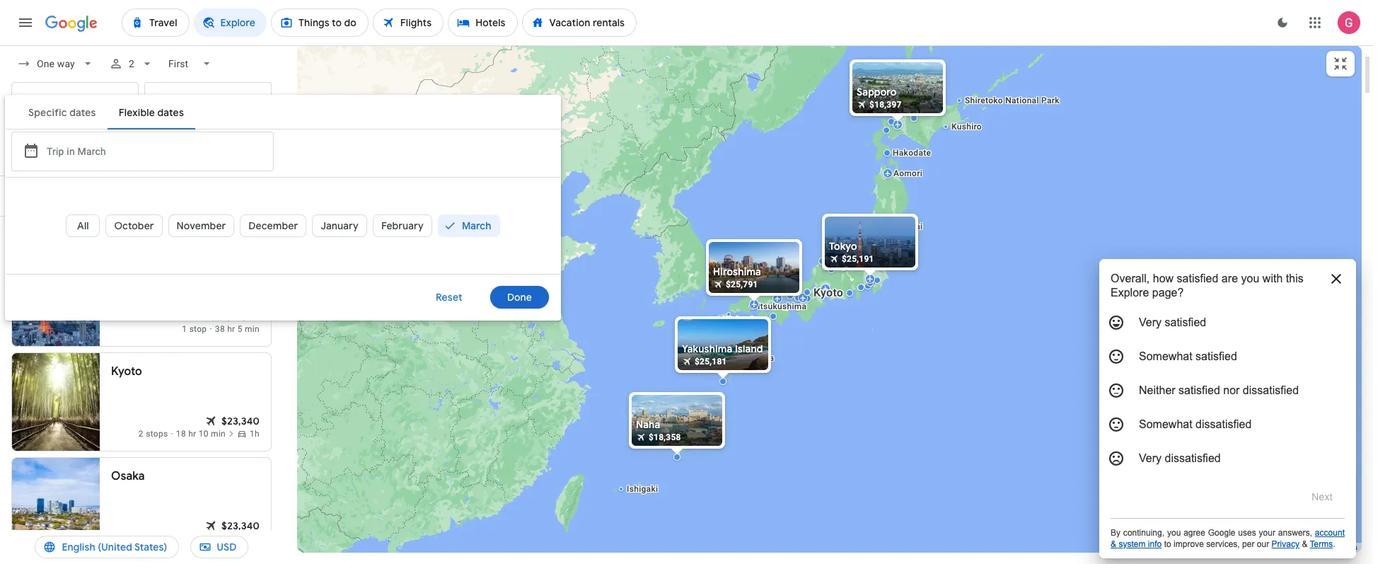 Task type: vqa. For each thing, say whether or not it's contained in the screenshot.
'Terms' link
yes



Task type: locate. For each thing, give the bounding box(es) containing it.
25191 US dollars text field
[[842, 254, 874, 264]]

2 vertical spatial 2
[[173, 534, 178, 544]]

18 hr 10 min down $23,340 text box
[[176, 429, 226, 439]]

0 horizontal spatial 2
[[129, 58, 134, 69]]

terms
[[1338, 544, 1358, 551]]

island
[[735, 342, 763, 355]]

naha
[[636, 418, 660, 431]]

ishigaki
[[627, 484, 658, 494]]

yakushima island
[[682, 342, 763, 355]]

english (united states)
[[62, 541, 167, 553]]

0 horizontal spatial stops
[[146, 429, 168, 439]]

usd button
[[190, 530, 248, 564]]

about these results
[[177, 229, 254, 239]]

map
[[1199, 544, 1213, 551]]

0 horizontal spatial $25,191
[[226, 310, 260, 323]]

5
[[238, 324, 243, 334]]

1 $23,340 from the top
[[222, 415, 260, 427]]

23340 US dollars text field
[[222, 414, 260, 428]]

min
[[245, 324, 260, 334], [211, 429, 226, 439], [245, 534, 260, 544]]

1 horizontal spatial 10
[[233, 534, 243, 544]]

Departure text field
[[45, 131, 224, 169]]

18 hr 10 min
[[176, 429, 226, 439], [210, 534, 260, 544]]

$25,191
[[842, 254, 874, 264], [226, 310, 260, 323]]

min for osaka
[[245, 534, 260, 544]]

these
[[203, 229, 225, 239]]

osaka
[[111, 469, 145, 483]]

0 vertical spatial 2 stops
[[139, 429, 168, 439]]

0 vertical spatial march
[[77, 146, 106, 157]]

$25,191 up 5
[[226, 310, 260, 323]]

terms link
[[1338, 544, 1358, 551]]

0 vertical spatial min
[[245, 324, 260, 334]]

$25,191 inside map region
[[842, 254, 874, 264]]

18358 US dollars text field
[[649, 432, 681, 442]]

aomori
[[894, 168, 923, 178]]

2 $23,340 from the top
[[222, 519, 260, 532]]

hr left 5
[[227, 324, 235, 334]]

tokyo up kanazawa
[[829, 240, 857, 252]]

reset
[[436, 291, 462, 304]]

1 horizontal spatial kyoto
[[814, 286, 843, 299]]

stops
[[146, 429, 168, 439], [180, 534, 202, 544]]

2 vertical spatial min
[[245, 534, 260, 544]]

march
[[77, 146, 106, 157], [462, 219, 492, 232]]

0 horizontal spatial tokyo
[[111, 260, 143, 274]]

1 vertical spatial 18 hr 10 min
[[210, 534, 260, 544]]

fukuoka
[[727, 315, 760, 325]]

18
[[176, 429, 186, 439], [210, 534, 220, 544]]

1
[[182, 324, 187, 334]]

0 vertical spatial $25,191
[[842, 254, 874, 264]]

tokyo down october
[[111, 260, 143, 274]]

0 vertical spatial hr
[[227, 324, 235, 334]]

min down 23340 us dollars text box
[[245, 534, 260, 544]]

min down $23,340 text box
[[211, 429, 226, 439]]

2 inside popup button
[[129, 58, 134, 69]]

hakodate
[[893, 148, 931, 157]]

december
[[249, 219, 298, 232]]

kyoto inside map region
[[814, 286, 843, 299]]

about
[[177, 229, 201, 239]]

$18,397
[[869, 99, 902, 109]]

hr down 23340 us dollars text box
[[222, 534, 230, 544]]

1 horizontal spatial $25,191
[[842, 254, 874, 264]]

1 horizontal spatial 2 stops
[[173, 534, 202, 544]]

1 vertical spatial 2
[[139, 429, 144, 439]]

hr for osaka
[[222, 534, 230, 544]]

min right 5
[[245, 324, 260, 334]]

stop
[[189, 324, 207, 334]]

national
[[1006, 95, 1039, 105]]

0 horizontal spatial 18
[[176, 429, 186, 439]]

hr for kyoto
[[188, 429, 196, 439]]

kagoshima
[[729, 353, 774, 363]]

trip period grid
[[31, 203, 535, 248]]

©2023
[[1232, 544, 1254, 551]]

reset button
[[419, 286, 479, 309]]

0 horizontal spatial kyoto
[[111, 364, 142, 379]]

march inside button
[[462, 219, 492, 232]]

$23,340 up 1h
[[222, 415, 260, 427]]

shiretoko national park
[[965, 95, 1060, 105]]

hr
[[227, 324, 235, 334], [188, 429, 196, 439], [222, 534, 230, 544]]

all button
[[66, 209, 100, 243]]

nagasaki
[[718, 330, 755, 340]]

2 vertical spatial hr
[[222, 534, 230, 544]]

1 vertical spatial 10
[[233, 534, 243, 544]]

1 horizontal spatial 18
[[210, 534, 220, 544]]

(united
[[98, 541, 132, 553]]

map data ©2023 google, tmap mobility
[[1199, 544, 1329, 551]]

kanazawa
[[828, 256, 868, 266]]

0 vertical spatial 2
[[129, 58, 134, 69]]

$25,191 for $25,191 text field at the bottom left
[[226, 310, 260, 323]]

trip in march
[[47, 146, 106, 157]]

results
[[227, 229, 254, 239]]

1 horizontal spatial tokyo
[[829, 240, 857, 252]]

10 down 23340 us dollars text box
[[233, 534, 243, 544]]

$23,340
[[222, 415, 260, 427], [222, 519, 260, 532]]

0 horizontal spatial march
[[77, 146, 106, 157]]

view smaller map image
[[1333, 55, 1350, 72]]

0 vertical spatial stops
[[146, 429, 168, 439]]

tokyo
[[829, 240, 857, 252], [111, 260, 143, 274]]

$23,340 for osaka
[[222, 519, 260, 532]]

1 vertical spatial $23,340
[[222, 519, 260, 532]]

38
[[215, 324, 225, 334]]

1 vertical spatial min
[[211, 429, 226, 439]]

hr left 1h
[[188, 429, 196, 439]]

1 horizontal spatial march
[[462, 219, 492, 232]]

1 vertical spatial 2 stops
[[173, 534, 202, 544]]

data
[[1215, 544, 1230, 551]]

1 vertical spatial $25,191
[[226, 310, 260, 323]]

18 hr 10 min for osaka
[[210, 534, 260, 544]]

0 vertical spatial kyoto
[[814, 286, 843, 299]]

1 vertical spatial stops
[[180, 534, 202, 544]]

march button
[[438, 209, 500, 243]]

10 for kyoto
[[199, 429, 209, 439]]

None field
[[11, 51, 100, 76], [163, 51, 219, 76], [11, 51, 100, 76], [163, 51, 219, 76]]

1 vertical spatial 18
[[210, 534, 220, 544]]

0 vertical spatial 10
[[199, 429, 209, 439]]

0 vertical spatial 18 hr 10 min
[[176, 429, 226, 439]]

10
[[199, 429, 209, 439], [233, 534, 243, 544]]

1 horizontal spatial stops
[[180, 534, 202, 544]]

2 stops for kyoto
[[139, 429, 168, 439]]

2 stops up "osaka"
[[139, 429, 168, 439]]

1 vertical spatial tokyo
[[111, 260, 143, 274]]

trip
[[47, 146, 64, 157]]

0 vertical spatial $23,340
[[222, 415, 260, 427]]

2 horizontal spatial 2
[[173, 534, 178, 544]]

google,
[[1256, 544, 1281, 551]]

0 horizontal spatial 10
[[199, 429, 209, 439]]

10 left 1h
[[199, 429, 209, 439]]

yakushima
[[682, 342, 733, 355]]

1 vertical spatial hr
[[188, 429, 196, 439]]

kushiro
[[952, 121, 982, 131]]

18 hr 10 min down 23340 us dollars text box
[[210, 534, 260, 544]]

main menu image
[[17, 14, 34, 31]]

2
[[129, 58, 134, 69], [139, 429, 144, 439], [173, 534, 178, 544]]

10 for osaka
[[233, 534, 243, 544]]

english
[[62, 541, 95, 553]]

0 vertical spatial 18
[[176, 429, 186, 439]]

2 stops right states)
[[173, 534, 202, 544]]

18 for osaka
[[210, 534, 220, 544]]

kyoto
[[814, 286, 843, 299], [111, 364, 142, 379]]

change appearance image
[[1266, 6, 1300, 40]]

stops for kyoto
[[146, 429, 168, 439]]

1 horizontal spatial 2
[[139, 429, 144, 439]]

$23,340 up usd
[[222, 519, 260, 532]]

1 vertical spatial march
[[462, 219, 492, 232]]

2 stops
[[139, 429, 168, 439], [173, 534, 202, 544]]

shiretoko
[[965, 95, 1003, 105]]

0 horizontal spatial 2 stops
[[139, 429, 168, 439]]

0 vertical spatial tokyo
[[829, 240, 857, 252]]

$25,191 left nikko
[[842, 254, 874, 264]]

sapporo
[[857, 85, 897, 98]]

1 stop
[[182, 324, 207, 334]]



Task type: describe. For each thing, give the bounding box(es) containing it.
february button
[[373, 209, 432, 243]]

tokyo inside map region
[[829, 240, 857, 252]]

keyboard
[[1129, 544, 1159, 551]]

stops for osaka
[[180, 534, 202, 544]]

1h
[[250, 429, 260, 439]]

2 stops for osaka
[[173, 534, 202, 544]]

$25,791
[[726, 279, 758, 289]]

keyboard shortcuts
[[1129, 544, 1190, 551]]

november
[[177, 219, 226, 232]]

february
[[381, 219, 424, 232]]

shortcuts
[[1160, 544, 1190, 551]]

18 hr 10 min for kyoto
[[176, 429, 226, 439]]

itsukushima
[[758, 301, 807, 311]]

in
[[67, 146, 75, 157]]

january button
[[312, 209, 367, 243]]

mobility
[[1303, 544, 1329, 551]]

nikko
[[877, 253, 900, 263]]

done
[[507, 291, 532, 304]]

38 hr 5 min
[[215, 324, 260, 334]]

1 hour text field
[[250, 428, 260, 440]]

25181 US dollars text field
[[695, 356, 727, 366]]

$18,358
[[649, 432, 681, 442]]

min for tokyo
[[245, 324, 260, 334]]

keyboard shortcuts button
[[1129, 543, 1190, 553]]

$25,191 for 25191 us dollars text box
[[842, 254, 874, 264]]

$25,181
[[695, 356, 727, 366]]

october
[[114, 219, 154, 232]]

january
[[321, 219, 359, 232]]

18397 US dollars text field
[[869, 99, 902, 109]]

sendai
[[896, 221, 923, 231]]

tmap
[[1282, 544, 1301, 551]]

user survey dialog, overall, how satisfied are you with this explore page? element
[[1100, 259, 1357, 558]]

2 for osaka
[[173, 534, 178, 544]]

23340 US dollars text field
[[222, 519, 260, 533]]

min for kyoto
[[211, 429, 226, 439]]

25791 US dollars text field
[[726, 279, 758, 289]]

hr for tokyo
[[227, 324, 235, 334]]

18 for kyoto
[[176, 429, 186, 439]]

25191 US dollars text field
[[226, 309, 260, 323]]

states)
[[134, 541, 167, 553]]

$23,340 for kyoto
[[222, 415, 260, 427]]

loading results progress bar
[[0, 45, 1374, 48]]

hiroshima
[[713, 265, 761, 278]]

2 for kyoto
[[139, 429, 144, 439]]

english (united states) button
[[35, 530, 179, 564]]

all
[[77, 219, 89, 232]]

november button
[[168, 209, 235, 243]]

1 vertical spatial kyoto
[[111, 364, 142, 379]]

2 button
[[103, 47, 160, 81]]

usd
[[217, 541, 237, 553]]

october button
[[106, 209, 163, 243]]

done button
[[490, 286, 549, 309]]

filters form
[[0, 45, 561, 321]]

december button
[[240, 209, 307, 243]]

map region
[[252, 0, 1374, 564]]

park
[[1042, 95, 1060, 105]]



